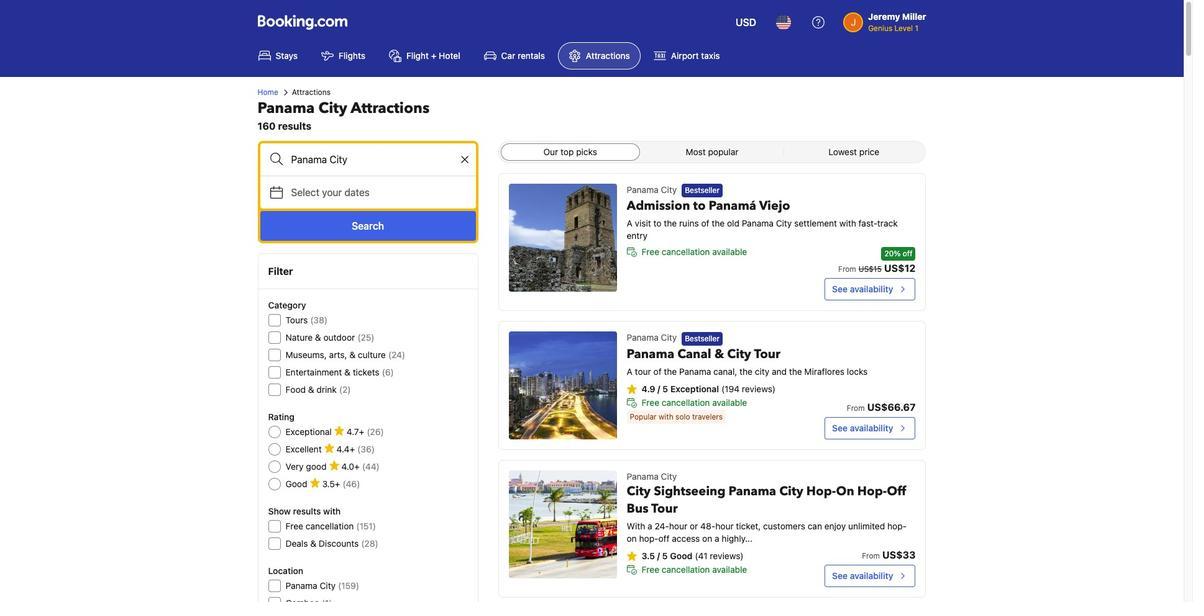 Task type: vqa. For each thing, say whether or not it's contained in the screenshot.
City Sightseeing Panama City Hop-On Hop-Off Bus Tour availability
yes



Task type: locate. For each thing, give the bounding box(es) containing it.
24-
[[655, 522, 669, 532]]

tour up 24-
[[651, 501, 678, 518]]

jeremy
[[868, 11, 900, 22]]

on down '48-'
[[702, 534, 712, 545]]

availability down us$15
[[850, 284, 893, 295]]

dates
[[345, 187, 370, 198]]

off
[[903, 249, 913, 259], [658, 534, 670, 545]]

tour inside panama canal & city tour a tour of the panama canal, the city and the miraflores locks
[[754, 346, 781, 363]]

2 vertical spatial attractions
[[351, 98, 430, 119]]

0 vertical spatial a
[[627, 218, 633, 229]]

(2)
[[339, 385, 351, 395]]

1 vertical spatial bestseller
[[685, 334, 720, 343]]

from left the us$33
[[862, 552, 880, 561]]

(26)
[[367, 427, 384, 437]]

available down old
[[712, 247, 747, 257]]

on
[[627, 534, 637, 545], [702, 534, 712, 545]]

airport taxis link
[[643, 42, 730, 70]]

0 horizontal spatial good
[[286, 479, 307, 490]]

0 horizontal spatial hour
[[669, 522, 687, 532]]

2 bestseller from the top
[[685, 334, 720, 343]]

with left fast-
[[839, 218, 856, 229]]

flight
[[406, 50, 429, 61]]

1 vertical spatial panama city
[[627, 333, 677, 343]]

0 horizontal spatial a
[[648, 522, 652, 532]]

see down from us$66.67
[[832, 423, 848, 434]]

to
[[693, 198, 706, 215], [653, 218, 662, 229]]

free cancellation (151)
[[286, 521, 376, 532]]

to up ruins
[[693, 198, 706, 215]]

1 hop- from the left
[[806, 484, 836, 500]]

3 available from the top
[[712, 565, 747, 576]]

available down "highly..." in the right of the page
[[712, 565, 747, 576]]

1 vertical spatial 5
[[662, 551, 668, 562]]

miraflores
[[804, 366, 845, 377]]

1 vertical spatial a
[[627, 366, 633, 377]]

a left 24-
[[648, 522, 652, 532]]

picks
[[576, 147, 597, 157]]

1 vertical spatial from
[[847, 404, 865, 413]]

1 vertical spatial available
[[712, 397, 747, 408]]

cancellation up deals & discounts (28)
[[306, 521, 354, 532]]

0 horizontal spatial hop-
[[806, 484, 836, 500]]

results right show
[[293, 506, 321, 517]]

4.4+ (36)
[[337, 444, 375, 455]]

2 see availability from the top
[[832, 423, 893, 434]]

reviews) down "highly..." in the right of the page
[[710, 551, 744, 562]]

city sightseeing panama city hop-on hop-off bus tour image
[[509, 471, 617, 579]]

2 panama city from the top
[[627, 333, 677, 343]]

very good
[[286, 462, 327, 472]]

car
[[501, 50, 515, 61]]

cancellation down ruins
[[662, 247, 710, 257]]

0 vertical spatial off
[[903, 249, 913, 259]]

available down (194
[[712, 397, 747, 408]]

results right 160
[[278, 121, 311, 132]]

see availability down from us$33
[[832, 571, 893, 582]]

see for city sightseeing panama city hop-on hop-off bus tour
[[832, 571, 848, 582]]

1 horizontal spatial hop-
[[887, 522, 907, 532]]

exceptional up "excellent"
[[286, 427, 332, 437]]

see availability for panama canal & city tour
[[832, 423, 893, 434]]

0 horizontal spatial attractions
[[292, 88, 331, 97]]

1 horizontal spatial off
[[903, 249, 913, 259]]

from for city sightseeing panama city hop-on hop-off bus tour
[[862, 552, 880, 561]]

0 horizontal spatial to
[[653, 218, 662, 229]]

1 vertical spatial off
[[658, 534, 670, 545]]

free cancellation available down 3.5 / 5 good (41 reviews)
[[642, 565, 747, 576]]

show
[[268, 506, 291, 517]]

& for (2)
[[308, 385, 314, 395]]

good down very
[[286, 479, 307, 490]]

the left ruins
[[664, 218, 677, 229]]

see availability for admission to panamá viejo
[[832, 284, 893, 295]]

hop-
[[806, 484, 836, 500], [857, 484, 887, 500]]

& for (25)
[[315, 332, 321, 343]]

2 available from the top
[[712, 397, 747, 408]]

2 horizontal spatial with
[[839, 218, 856, 229]]

tour
[[635, 366, 651, 377]]

hop- up can
[[806, 484, 836, 500]]

hop- right 'on'
[[857, 484, 887, 500]]

0 vertical spatial results
[[278, 121, 311, 132]]

1 vertical spatial good
[[670, 551, 693, 562]]

1 vertical spatial to
[[653, 218, 662, 229]]

1 horizontal spatial attractions
[[351, 98, 430, 119]]

5 right 3.5
[[662, 551, 668, 562]]

2 vertical spatial availability
[[850, 571, 893, 582]]

0 vertical spatial 5
[[663, 384, 668, 394]]

a down '48-'
[[715, 534, 719, 545]]

1 vertical spatial see
[[832, 423, 848, 434]]

2 hop- from the left
[[857, 484, 887, 500]]

a inside admission to panamá viejo a visit to the ruins of the old panama city settlement with fast-track entry
[[627, 218, 633, 229]]

5 for canal,
[[663, 384, 668, 394]]

free cancellation available up solo
[[642, 397, 747, 408]]

of right tour
[[653, 366, 662, 377]]

bestseller for canal
[[685, 334, 720, 343]]

1 vertical spatial of
[[653, 366, 662, 377]]

with inside admission to panamá viejo a visit to the ruins of the old panama city settlement with fast-track entry
[[839, 218, 856, 229]]

panama city for panama
[[627, 333, 677, 343]]

panama
[[258, 98, 315, 119], [627, 185, 659, 195], [742, 218, 774, 229], [627, 333, 659, 343], [627, 346, 674, 363], [679, 366, 711, 377], [627, 472, 659, 482], [729, 484, 776, 500], [286, 581, 317, 592]]

jeremy miller genius level 1
[[868, 11, 926, 33]]

panama city up admission
[[627, 185, 677, 195]]

cancellation up solo
[[662, 397, 710, 408]]

panama inside panama city attractions 160 results
[[258, 98, 315, 119]]

5 right 4.9
[[663, 384, 668, 394]]

of right ruins
[[701, 218, 709, 229]]

1 vertical spatial hop-
[[639, 534, 658, 545]]

a
[[627, 218, 633, 229], [627, 366, 633, 377]]

hour up "highly..." in the right of the page
[[715, 522, 734, 532]]

0 vertical spatial available
[[712, 247, 747, 257]]

very
[[286, 462, 304, 472]]

0 horizontal spatial of
[[653, 366, 662, 377]]

off right 20%
[[903, 249, 913, 259]]

from inside the 20% off from us$15 us$12
[[838, 265, 856, 274]]

panama city for admission
[[627, 185, 677, 195]]

0 vertical spatial exceptional
[[671, 384, 719, 394]]

with up the free cancellation (151)
[[323, 506, 341, 517]]

off down 24-
[[658, 534, 670, 545]]

2 free cancellation available from the top
[[642, 397, 747, 408]]

canal,
[[713, 366, 737, 377]]

city inside panama city attractions 160 results
[[318, 98, 347, 119]]

0 horizontal spatial exceptional
[[286, 427, 332, 437]]

see
[[832, 284, 848, 295], [832, 423, 848, 434], [832, 571, 848, 582]]

1 horizontal spatial with
[[659, 412, 673, 422]]

availability down from us$66.67
[[850, 423, 893, 434]]

1 free cancellation available from the top
[[642, 247, 747, 257]]

panama city up tour
[[627, 333, 677, 343]]

2 vertical spatial with
[[323, 506, 341, 517]]

attractions inside panama city attractions 160 results
[[351, 98, 430, 119]]

reviews) down city in the bottom right of the page
[[742, 384, 776, 394]]

/ right 4.9
[[658, 384, 660, 394]]

exceptional up solo
[[671, 384, 719, 394]]

1 vertical spatial reviews)
[[710, 551, 744, 562]]

(41
[[695, 551, 708, 562]]

0 vertical spatial see availability
[[832, 284, 893, 295]]

hop- up 3.5
[[639, 534, 658, 545]]

& left drink
[[308, 385, 314, 395]]

free down 4.9
[[642, 397, 659, 408]]

from left us$66.67
[[847, 404, 865, 413]]

our top picks
[[543, 147, 597, 157]]

1 vertical spatial free cancellation available
[[642, 397, 747, 408]]

panama canal & city tour image
[[509, 332, 617, 440]]

& right arts,
[[349, 350, 356, 360]]

(25)
[[358, 332, 374, 343]]

0 vertical spatial tour
[[754, 346, 781, 363]]

0 vertical spatial availability
[[850, 284, 893, 295]]

can
[[808, 522, 822, 532]]

1 panama city from the top
[[627, 185, 677, 195]]

1 horizontal spatial hour
[[715, 522, 734, 532]]

location
[[268, 566, 303, 577]]

0 vertical spatial /
[[658, 384, 660, 394]]

panama canal & city tour a tour of the panama canal, the city and the miraflores locks
[[627, 346, 868, 377]]

admission
[[627, 198, 690, 215]]

city inside admission to panamá viejo a visit to the ruins of the old panama city settlement with fast-track entry
[[776, 218, 792, 229]]

bestseller up panamá
[[685, 186, 720, 195]]

2 vertical spatial free cancellation available
[[642, 565, 747, 576]]

admission to panamá viejo a visit to the ruins of the old panama city settlement with fast-track entry
[[627, 198, 898, 241]]

1 horizontal spatial on
[[702, 534, 712, 545]]

0 horizontal spatial tour
[[651, 501, 678, 518]]

0 vertical spatial free cancellation available
[[642, 247, 747, 257]]

0 vertical spatial see
[[832, 284, 848, 295]]

see down enjoy
[[832, 571, 848, 582]]

2 vertical spatial from
[[862, 552, 880, 561]]

select your dates
[[291, 187, 370, 198]]

the right and
[[789, 366, 802, 377]]

flights
[[339, 50, 365, 61]]

1 horizontal spatial a
[[715, 534, 719, 545]]

4.4+
[[337, 444, 355, 455]]

see availability down from us$66.67
[[832, 423, 893, 434]]

from inside from us$66.67
[[847, 404, 865, 413]]

from inside from us$33
[[862, 552, 880, 561]]

on down with
[[627, 534, 637, 545]]

visit
[[635, 218, 651, 229]]

2 vertical spatial available
[[712, 565, 747, 576]]

1 available from the top
[[712, 247, 747, 257]]

& for (28)
[[310, 539, 316, 549]]

0 horizontal spatial off
[[658, 534, 670, 545]]

see for panama canal & city tour
[[832, 423, 848, 434]]

& down museums, arts, & culture (24)
[[344, 367, 350, 378]]

0 vertical spatial to
[[693, 198, 706, 215]]

1 horizontal spatial hop-
[[857, 484, 887, 500]]

2 vertical spatial see
[[832, 571, 848, 582]]

good down the "access"
[[670, 551, 693, 562]]

from for panama canal & city tour
[[847, 404, 865, 413]]

1 see availability from the top
[[832, 284, 893, 295]]

see for admission to panamá viejo
[[832, 284, 848, 295]]

3 free cancellation available from the top
[[642, 565, 747, 576]]

bestseller
[[685, 186, 720, 195], [685, 334, 720, 343]]

a left tour
[[627, 366, 633, 377]]

2 vertical spatial see availability
[[832, 571, 893, 582]]

3 see availability from the top
[[832, 571, 893, 582]]

a left visit
[[627, 218, 633, 229]]

1 vertical spatial exceptional
[[286, 427, 332, 437]]

usd button
[[728, 7, 764, 37]]

1 horizontal spatial of
[[701, 218, 709, 229]]

availability for city sightseeing panama city hop-on hop-off bus tour
[[850, 571, 893, 582]]

of
[[701, 218, 709, 229], [653, 366, 662, 377]]

2 availability from the top
[[850, 423, 893, 434]]

(36)
[[357, 444, 375, 455]]

0 vertical spatial panama city
[[627, 185, 677, 195]]

1 vertical spatial see availability
[[832, 423, 893, 434]]

see availability down us$15
[[832, 284, 893, 295]]

1 see from the top
[[832, 284, 848, 295]]

popular
[[630, 412, 657, 422]]

2 on from the left
[[702, 534, 712, 545]]

0 vertical spatial hop-
[[887, 522, 907, 532]]

hour
[[669, 522, 687, 532], [715, 522, 734, 532]]

search
[[352, 221, 384, 232]]

0 vertical spatial good
[[286, 479, 307, 490]]

(194
[[721, 384, 740, 394]]

1 horizontal spatial exceptional
[[671, 384, 719, 394]]

3 availability from the top
[[850, 571, 893, 582]]

to right visit
[[653, 218, 662, 229]]

of inside admission to panamá viejo a visit to the ruins of the old panama city settlement with fast-track entry
[[701, 218, 709, 229]]

1 vertical spatial tour
[[651, 501, 678, 518]]

0 vertical spatial attractions
[[586, 50, 630, 61]]

city
[[318, 98, 347, 119], [661, 185, 677, 195], [776, 218, 792, 229], [661, 333, 677, 343], [727, 346, 751, 363], [661, 472, 677, 482], [627, 484, 651, 500], [779, 484, 803, 500], [320, 581, 336, 592]]

available for sightseeing
[[712, 565, 747, 576]]

0 horizontal spatial on
[[627, 534, 637, 545]]

attractions
[[586, 50, 630, 61], [292, 88, 331, 97], [351, 98, 430, 119]]

& right the deals
[[310, 539, 316, 549]]

with left solo
[[659, 412, 673, 422]]

0 vertical spatial of
[[701, 218, 709, 229]]

5
[[663, 384, 668, 394], [662, 551, 668, 562]]

2 horizontal spatial attractions
[[586, 50, 630, 61]]

and
[[772, 366, 787, 377]]

1 vertical spatial /
[[657, 551, 660, 562]]

1 vertical spatial with
[[659, 412, 673, 422]]

hour up the "access"
[[669, 522, 687, 532]]

exceptional
[[671, 384, 719, 394], [286, 427, 332, 437]]

& down (38)
[[315, 332, 321, 343]]

0 vertical spatial from
[[838, 265, 856, 274]]

availability down from us$33
[[850, 571, 893, 582]]

0 vertical spatial with
[[839, 218, 856, 229]]

/ for panama canal & city tour
[[658, 384, 660, 394]]

0 vertical spatial reviews)
[[742, 384, 776, 394]]

drink
[[317, 385, 337, 395]]

+
[[431, 50, 436, 61]]

hop- up the us$33
[[887, 522, 907, 532]]

canal
[[677, 346, 711, 363]]

/
[[658, 384, 660, 394], [657, 551, 660, 562]]

1 bestseller from the top
[[685, 186, 720, 195]]

1
[[915, 24, 918, 33]]

1 vertical spatial availability
[[850, 423, 893, 434]]

3 see from the top
[[832, 571, 848, 582]]

1 vertical spatial results
[[293, 506, 321, 517]]

free cancellation available down ruins
[[642, 247, 747, 257]]

our
[[543, 147, 558, 157]]

& up canal,
[[714, 346, 724, 363]]

tour up city in the bottom right of the page
[[754, 346, 781, 363]]

0 vertical spatial bestseller
[[685, 186, 720, 195]]

1 horizontal spatial tour
[[754, 346, 781, 363]]

1 availability from the top
[[850, 284, 893, 295]]

free down entry
[[642, 247, 659, 257]]

1 hour from the left
[[669, 522, 687, 532]]

2 see from the top
[[832, 423, 848, 434]]

1 a from the top
[[627, 218, 633, 229]]

see down the 20% off from us$15 us$12
[[832, 284, 848, 295]]

from left us$15
[[838, 265, 856, 274]]

2 a from the top
[[627, 366, 633, 377]]

3.5+
[[322, 479, 340, 490]]

1 horizontal spatial to
[[693, 198, 706, 215]]

0 vertical spatial a
[[648, 522, 652, 532]]

20% off from us$15 us$12
[[838, 249, 916, 274]]

bestseller up canal
[[685, 334, 720, 343]]

/ right 3.5
[[657, 551, 660, 562]]



Task type: describe. For each thing, give the bounding box(es) containing it.
us$15
[[859, 265, 882, 274]]

the left city in the bottom right of the page
[[740, 366, 753, 377]]

available for city
[[712, 397, 747, 408]]

city inside panama canal & city tour a tour of the panama canal, the city and the miraflores locks
[[727, 346, 751, 363]]

from us$66.67
[[847, 402, 916, 413]]

your account menu jeremy miller genius level 1 element
[[843, 6, 931, 34]]

free cancellation available for canal
[[642, 397, 747, 408]]

highly...
[[722, 534, 753, 545]]

48-
[[700, 522, 715, 532]]

most popular
[[686, 147, 739, 157]]

airport
[[671, 50, 699, 61]]

usd
[[736, 17, 756, 28]]

customers
[[763, 522, 805, 532]]

the right tour
[[664, 366, 677, 377]]

rating
[[268, 412, 295, 423]]

genius
[[868, 24, 893, 33]]

car rentals
[[501, 50, 545, 61]]

cancellation down 3.5 / 5 good (41 reviews)
[[662, 565, 710, 576]]

admission to panamá viejo image
[[509, 184, 617, 292]]

a inside panama canal & city tour a tour of the panama canal, the city and the miraflores locks
[[627, 366, 633, 377]]

travelers
[[692, 412, 723, 422]]

reviews) for panama
[[710, 551, 744, 562]]

4.7+
[[347, 427, 364, 437]]

/ for city sightseeing panama city hop-on hop-off bus tour
[[657, 551, 660, 562]]

reviews) for tour
[[742, 384, 776, 394]]

2 hour from the left
[[715, 522, 734, 532]]

4.9 / 5 exceptional (194 reviews)
[[642, 384, 776, 394]]

(151)
[[356, 521, 376, 532]]

ticket,
[[736, 522, 761, 532]]

settlement
[[794, 218, 837, 229]]

(24)
[[388, 350, 405, 360]]

free cancellation available for city
[[642, 565, 747, 576]]

food
[[286, 385, 306, 395]]

off
[[887, 484, 907, 500]]

3.5
[[642, 551, 655, 562]]

popular with solo travelers
[[630, 412, 723, 422]]

bestseller for to
[[685, 186, 720, 195]]

us$33
[[882, 550, 916, 561]]

good
[[306, 462, 327, 472]]

the left old
[[712, 218, 725, 229]]

fast-
[[859, 218, 877, 229]]

1 horizontal spatial good
[[670, 551, 693, 562]]

5 for bus
[[662, 551, 668, 562]]

popular
[[708, 147, 739, 157]]

results inside panama city attractions 160 results
[[278, 121, 311, 132]]

locks
[[847, 366, 868, 377]]

your
[[322, 187, 342, 198]]

museums,
[[286, 350, 327, 360]]

flight + hotel link
[[378, 42, 471, 70]]

4.0+ (44)
[[341, 462, 380, 472]]

unlimited
[[848, 522, 885, 532]]

sightseeing
[[654, 484, 726, 500]]

home link
[[258, 87, 278, 98]]

Where are you going? search field
[[260, 144, 476, 176]]

home
[[258, 88, 278, 97]]

3.5 / 5 good (41 reviews)
[[642, 551, 744, 562]]

tour inside panama city city sightseeing panama city hop-on hop-off bus tour with a 24-hour or 48-hour ticket, customers can enjoy unlimited hop- on hop-off access on a highly...
[[651, 501, 678, 518]]

viejo
[[759, 198, 790, 215]]

free up the deals
[[286, 521, 303, 532]]

availability for panama canal & city tour
[[850, 423, 893, 434]]

airport taxis
[[671, 50, 720, 61]]

panama inside admission to panamá viejo a visit to the ruins of the old panama city settlement with fast-track entry
[[742, 218, 774, 229]]

(38)
[[310, 315, 328, 326]]

1 vertical spatial attractions
[[292, 88, 331, 97]]

of inside panama canal & city tour a tour of the panama canal, the city and the miraflores locks
[[653, 366, 662, 377]]

off inside the 20% off from us$15 us$12
[[903, 249, 913, 259]]

& inside panama canal & city tour a tour of the panama canal, the city and the miraflores locks
[[714, 346, 724, 363]]

4.7+ (26)
[[347, 427, 384, 437]]

city
[[755, 366, 769, 377]]

panamá
[[709, 198, 756, 215]]

hotel
[[439, 50, 460, 61]]

4.9
[[642, 384, 655, 394]]

select
[[291, 187, 319, 198]]

flights link
[[311, 42, 376, 70]]

museums, arts, & culture (24)
[[286, 350, 405, 360]]

most
[[686, 147, 706, 157]]

flight + hotel
[[406, 50, 460, 61]]

culture
[[358, 350, 386, 360]]

availability for admission to panamá viejo
[[850, 284, 893, 295]]

& for (6)
[[344, 367, 350, 378]]

1 vertical spatial a
[[715, 534, 719, 545]]

category
[[268, 300, 306, 311]]

tours
[[286, 315, 308, 326]]

free down 3.5
[[642, 565, 659, 576]]

access
[[672, 534, 700, 545]]

off inside panama city city sightseeing panama city hop-on hop-off bus tour with a 24-hour or 48-hour ticket, customers can enjoy unlimited hop- on hop-off access on a highly...
[[658, 534, 670, 545]]

price
[[859, 147, 879, 157]]

(44)
[[362, 462, 380, 472]]

old
[[727, 218, 739, 229]]

filter
[[268, 266, 293, 277]]

4.0+
[[341, 462, 360, 472]]

(159)
[[338, 581, 359, 592]]

entertainment
[[286, 367, 342, 378]]

stays
[[276, 50, 298, 61]]

0 horizontal spatial hop-
[[639, 534, 658, 545]]

see availability for city sightseeing panama city hop-on hop-off bus tour
[[832, 571, 893, 582]]

arts,
[[329, 350, 347, 360]]

show results with
[[268, 506, 341, 517]]

nature
[[286, 332, 313, 343]]

taxis
[[701, 50, 720, 61]]

us$12
[[884, 263, 916, 274]]

lowest price
[[829, 147, 879, 157]]

tickets
[[353, 367, 379, 378]]

booking.com image
[[258, 15, 347, 30]]

3.5+ (46)
[[322, 479, 360, 490]]

food & drink (2)
[[286, 385, 351, 395]]

panama city (159)
[[286, 581, 359, 592]]

with
[[627, 522, 645, 532]]

solo
[[676, 412, 690, 422]]

from us$33
[[862, 550, 916, 561]]

us$66.67
[[867, 402, 916, 413]]

deals
[[286, 539, 308, 549]]

level
[[895, 24, 913, 33]]

discounts
[[319, 539, 359, 549]]

160
[[258, 121, 276, 132]]

search button
[[260, 211, 476, 241]]

0 horizontal spatial with
[[323, 506, 341, 517]]

1 on from the left
[[627, 534, 637, 545]]



